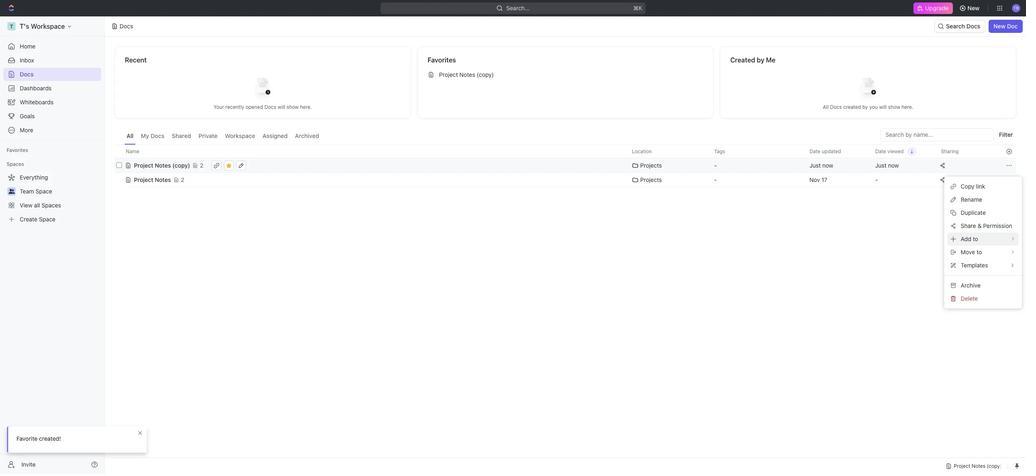 Task type: describe. For each thing, give the bounding box(es) containing it.
templates
[[961, 262, 988, 269]]

sharing
[[941, 148, 959, 154]]

1 vertical spatial by
[[863, 104, 868, 110]]

projects for nov
[[640, 176, 662, 183]]

link
[[976, 183, 986, 190]]

delete button
[[948, 292, 1019, 305]]

- for just
[[714, 162, 717, 169]]

whiteboards
[[20, 99, 54, 106]]

private
[[199, 132, 218, 139]]

add to
[[961, 236, 979, 243]]

move to
[[961, 249, 982, 256]]

docs left created
[[830, 104, 842, 110]]

1 here. from the left
[[300, 104, 312, 110]]

archive
[[961, 282, 981, 289]]

project inside project notes (copy) link
[[439, 71, 458, 78]]

1 horizontal spatial project notes (copy)
[[439, 71, 494, 78]]

0 horizontal spatial by
[[757, 56, 765, 64]]

invite
[[21, 461, 36, 468]]

row containing project notes (copy)
[[115, 157, 1017, 174]]

project notes (copy) link
[[425, 68, 707, 81]]

all for all
[[127, 132, 134, 139]]

new doc button
[[989, 20, 1023, 33]]

add to button
[[948, 233, 1019, 246]]

date updated
[[810, 148, 841, 154]]

search docs
[[946, 23, 981, 30]]

2 now from the left
[[888, 162, 899, 169]]

created
[[731, 56, 756, 64]]

1 will from the left
[[278, 104, 285, 110]]

permission
[[984, 222, 1013, 229]]

goals link
[[3, 110, 101, 123]]

docs right opened
[[265, 104, 276, 110]]

inbox link
[[3, 54, 101, 67]]

docs right search
[[967, 23, 981, 30]]

created
[[844, 104, 861, 110]]

favorites button
[[3, 146, 32, 155]]

home
[[20, 43, 35, 50]]

no created by me docs image
[[852, 71, 885, 104]]

opened
[[246, 104, 263, 110]]

delete
[[961, 295, 978, 302]]

17
[[822, 176, 828, 183]]

0 vertical spatial notes
[[460, 71, 475, 78]]

date for date viewed
[[876, 148, 887, 154]]

project for nov 17
[[134, 176, 153, 183]]

new button
[[956, 2, 985, 15]]

nov
[[810, 176, 820, 183]]

duplicate button
[[948, 206, 1019, 220]]

share
[[961, 222, 976, 229]]

Search by name... text field
[[886, 129, 990, 141]]

location
[[632, 148, 652, 154]]

dashboards link
[[3, 82, 101, 95]]

my docs
[[141, 132, 164, 139]]

created!
[[39, 435, 61, 442]]

1 show from the left
[[287, 104, 299, 110]]

your recently opened docs will show here.
[[214, 104, 312, 110]]

date for date updated
[[810, 148, 821, 154]]

move to button
[[948, 246, 1019, 259]]

archived button
[[293, 128, 321, 145]]

me
[[766, 56, 776, 64]]

workspace
[[225, 132, 255, 139]]

notes for nov 17
[[155, 176, 171, 183]]

project notes
[[134, 176, 171, 183]]

copy
[[961, 183, 975, 190]]

add
[[961, 236, 972, 243]]

search docs button
[[935, 20, 986, 33]]

name
[[126, 148, 139, 154]]

archive button
[[948, 279, 1019, 292]]

you
[[870, 104, 878, 110]]

1 just from the left
[[810, 162, 821, 169]]

new for new
[[968, 5, 980, 12]]

all for all docs created by you will show here.
[[823, 104, 829, 110]]

⌘k
[[634, 5, 643, 12]]

whiteboards link
[[3, 96, 101, 109]]

recently
[[225, 104, 244, 110]]

2 just from the left
[[876, 162, 887, 169]]

docs right 'my'
[[151, 132, 164, 139]]

no recent docs image
[[246, 71, 279, 104]]

your
[[214, 104, 224, 110]]

date viewed
[[876, 148, 904, 154]]

2 here. from the left
[[902, 104, 914, 110]]

assigned
[[263, 132, 288, 139]]

copy link
[[961, 183, 986, 190]]

&
[[978, 222, 982, 229]]

project for just now
[[134, 162, 153, 169]]

tags
[[714, 148, 725, 154]]

viewed
[[888, 148, 904, 154]]



Task type: locate. For each thing, give the bounding box(es) containing it.
(copy)
[[477, 71, 494, 78], [172, 162, 190, 169]]

new
[[968, 5, 980, 12], [994, 23, 1006, 30]]

upgrade
[[926, 5, 949, 12]]

2 cell from the top
[[115, 173, 124, 187]]

private button
[[197, 128, 220, 145]]

just down the date viewed
[[876, 162, 887, 169]]

1 horizontal spatial new
[[994, 23, 1006, 30]]

docs link
[[3, 68, 101, 81]]

0 horizontal spatial just now
[[810, 162, 834, 169]]

cell for project notes
[[115, 173, 124, 187]]

new inside button
[[994, 23, 1006, 30]]

1 vertical spatial projects
[[640, 176, 662, 183]]

date viewed button
[[871, 145, 917, 158]]

row
[[115, 145, 1017, 158], [115, 157, 1017, 174], [115, 172, 1017, 188]]

add to button
[[945, 233, 1023, 246]]

2 right project notes on the top left of page
[[181, 176, 184, 183]]

projects for just
[[640, 162, 662, 169]]

0 vertical spatial new
[[968, 5, 980, 12]]

0 horizontal spatial project notes (copy)
[[134, 162, 190, 169]]

docs up recent on the left of page
[[120, 23, 133, 30]]

show
[[287, 104, 299, 110], [888, 104, 901, 110]]

1 horizontal spatial (copy)
[[477, 71, 494, 78]]

0 vertical spatial (copy)
[[477, 71, 494, 78]]

1 vertical spatial to
[[977, 249, 982, 256]]

shared
[[172, 132, 191, 139]]

home link
[[3, 40, 101, 53]]

sidebar navigation
[[0, 16, 105, 474]]

just now down the date viewed
[[876, 162, 899, 169]]

tree
[[3, 171, 101, 226]]

move to button
[[945, 246, 1023, 259]]

just
[[810, 162, 821, 169], [876, 162, 887, 169]]

templates button
[[945, 259, 1023, 272]]

duplicate
[[961, 209, 986, 216]]

new doc
[[994, 23, 1018, 30]]

(copy) inside row
[[172, 162, 190, 169]]

1 horizontal spatial just
[[876, 162, 887, 169]]

2 for project notes (copy)
[[200, 162, 203, 169]]

just up nov
[[810, 162, 821, 169]]

2 date from the left
[[876, 148, 887, 154]]

tab list
[[125, 128, 321, 145]]

spaces
[[7, 161, 24, 167]]

notes
[[460, 71, 475, 78], [155, 162, 171, 169], [155, 176, 171, 183]]

0 horizontal spatial just
[[810, 162, 821, 169]]

my docs button
[[139, 128, 167, 145]]

to for add to
[[973, 236, 979, 243]]

shared button
[[170, 128, 193, 145]]

to for move to
[[977, 249, 982, 256]]

nov 17
[[810, 176, 828, 183]]

1 horizontal spatial show
[[888, 104, 901, 110]]

tree inside sidebar navigation
[[3, 171, 101, 226]]

column header inside table
[[115, 145, 124, 158]]

1 date from the left
[[810, 148, 821, 154]]

to right move
[[977, 249, 982, 256]]

0 horizontal spatial now
[[823, 162, 834, 169]]

0 horizontal spatial will
[[278, 104, 285, 110]]

will right you
[[880, 104, 887, 110]]

1 cell from the top
[[115, 158, 124, 173]]

to
[[973, 236, 979, 243], [977, 249, 982, 256]]

favorites inside button
[[7, 147, 28, 153]]

just now down date updated button
[[810, 162, 834, 169]]

now down date updated button
[[823, 162, 834, 169]]

1 horizontal spatial will
[[880, 104, 887, 110]]

favorite
[[16, 435, 37, 442]]

project
[[439, 71, 458, 78], [134, 162, 153, 169], [134, 176, 153, 183]]

updated
[[822, 148, 841, 154]]

table containing project notes (copy)
[[115, 145, 1017, 188]]

1 horizontal spatial here.
[[902, 104, 914, 110]]

0 vertical spatial 2
[[200, 162, 203, 169]]

just now
[[810, 162, 834, 169], [876, 162, 899, 169]]

tab list containing all
[[125, 128, 321, 145]]

will right opened
[[278, 104, 285, 110]]

recent
[[125, 56, 147, 64]]

all left 'my'
[[127, 132, 134, 139]]

1 horizontal spatial just now
[[876, 162, 899, 169]]

doc
[[1007, 23, 1018, 30]]

0 vertical spatial by
[[757, 56, 765, 64]]

show right you
[[888, 104, 901, 110]]

here. up archived
[[300, 104, 312, 110]]

1 horizontal spatial all
[[823, 104, 829, 110]]

favorites
[[428, 56, 456, 64], [7, 147, 28, 153]]

cell
[[115, 158, 124, 173], [115, 173, 124, 187]]

1 horizontal spatial by
[[863, 104, 868, 110]]

dashboards
[[20, 85, 52, 92]]

date left 'updated'
[[810, 148, 821, 154]]

by
[[757, 56, 765, 64], [863, 104, 868, 110]]

column header
[[115, 145, 124, 158]]

0 horizontal spatial new
[[968, 5, 980, 12]]

1 projects from the top
[[640, 162, 662, 169]]

here.
[[300, 104, 312, 110], [902, 104, 914, 110]]

0 horizontal spatial 2
[[181, 176, 184, 183]]

notes for just now
[[155, 162, 171, 169]]

favorite created!
[[16, 435, 61, 442]]

1 vertical spatial notes
[[155, 162, 171, 169]]

show up archived
[[287, 104, 299, 110]]

all inside button
[[127, 132, 134, 139]]

new for new doc
[[994, 23, 1006, 30]]

cell for project notes (copy)
[[115, 158, 124, 173]]

date left viewed
[[876, 148, 887, 154]]

copy link button
[[948, 180, 1019, 193]]

0 horizontal spatial show
[[287, 104, 299, 110]]

search...
[[506, 5, 530, 12]]

rename button
[[948, 193, 1019, 206]]

new left doc
[[994, 23, 1006, 30]]

move
[[961, 249, 976, 256]]

2 row from the top
[[115, 157, 1017, 174]]

new inside button
[[968, 5, 980, 12]]

table
[[115, 145, 1017, 188]]

workspace button
[[223, 128, 257, 145]]

1 horizontal spatial now
[[888, 162, 899, 169]]

3 row from the top
[[115, 172, 1017, 188]]

1 horizontal spatial favorites
[[428, 56, 456, 64]]

new up search docs
[[968, 5, 980, 12]]

1 horizontal spatial 2
[[200, 162, 203, 169]]

docs inside sidebar navigation
[[20, 71, 34, 78]]

0 vertical spatial all
[[823, 104, 829, 110]]

2 vertical spatial notes
[[155, 176, 171, 183]]

1 horizontal spatial date
[[876, 148, 887, 154]]

rename
[[961, 196, 983, 203]]

2 down private button
[[200, 162, 203, 169]]

all button
[[125, 128, 136, 145]]

by left you
[[863, 104, 868, 110]]

here. right you
[[902, 104, 914, 110]]

created by me
[[731, 56, 776, 64]]

1 vertical spatial project notes (copy)
[[134, 162, 190, 169]]

2
[[200, 162, 203, 169], [181, 176, 184, 183]]

0 horizontal spatial date
[[810, 148, 821, 154]]

row containing project notes
[[115, 172, 1017, 188]]

0 horizontal spatial here.
[[300, 104, 312, 110]]

inbox
[[20, 57, 34, 64]]

2 just now from the left
[[876, 162, 899, 169]]

templates button
[[948, 259, 1019, 272]]

2 for project notes
[[181, 176, 184, 183]]

will
[[278, 104, 285, 110], [880, 104, 887, 110]]

0 horizontal spatial all
[[127, 132, 134, 139]]

all docs created by you will show here.
[[823, 104, 914, 110]]

now down date viewed button
[[888, 162, 899, 169]]

upgrade link
[[914, 2, 953, 14]]

2 show from the left
[[888, 104, 901, 110]]

0 vertical spatial project notes (copy)
[[439, 71, 494, 78]]

1 vertical spatial new
[[994, 23, 1006, 30]]

1 vertical spatial favorites
[[7, 147, 28, 153]]

all
[[823, 104, 829, 110], [127, 132, 134, 139]]

docs
[[120, 23, 133, 30], [967, 23, 981, 30], [20, 71, 34, 78], [265, 104, 276, 110], [830, 104, 842, 110], [151, 132, 164, 139]]

assigned button
[[261, 128, 290, 145]]

2 vertical spatial project
[[134, 176, 153, 183]]

0 vertical spatial favorites
[[428, 56, 456, 64]]

row containing name
[[115, 145, 1017, 158]]

share & permission button
[[948, 220, 1019, 233]]

by left me
[[757, 56, 765, 64]]

0 vertical spatial to
[[973, 236, 979, 243]]

date updated button
[[805, 145, 846, 158]]

0 vertical spatial project
[[439, 71, 458, 78]]

search
[[946, 23, 965, 30]]

- for nov
[[714, 176, 717, 183]]

goals
[[20, 113, 35, 120]]

all left created
[[823, 104, 829, 110]]

share & permission
[[961, 222, 1013, 229]]

my
[[141, 132, 149, 139]]

0 horizontal spatial favorites
[[7, 147, 28, 153]]

1 vertical spatial (copy)
[[172, 162, 190, 169]]

1 vertical spatial all
[[127, 132, 134, 139]]

1 just now from the left
[[810, 162, 834, 169]]

archived
[[295, 132, 319, 139]]

1 row from the top
[[115, 145, 1017, 158]]

project notes (copy) inside row
[[134, 162, 190, 169]]

2 projects from the top
[[640, 176, 662, 183]]

docs down the inbox
[[20, 71, 34, 78]]

2 will from the left
[[880, 104, 887, 110]]

1 now from the left
[[823, 162, 834, 169]]

-
[[714, 162, 717, 169], [714, 176, 717, 183], [876, 176, 878, 183]]

0 vertical spatial projects
[[640, 162, 662, 169]]

1 vertical spatial 2
[[181, 176, 184, 183]]

1 vertical spatial project
[[134, 162, 153, 169]]

0 horizontal spatial (copy)
[[172, 162, 190, 169]]

to right 'add' at the right of page
[[973, 236, 979, 243]]



Task type: vqa. For each thing, say whether or not it's contained in the screenshot.
Created
yes



